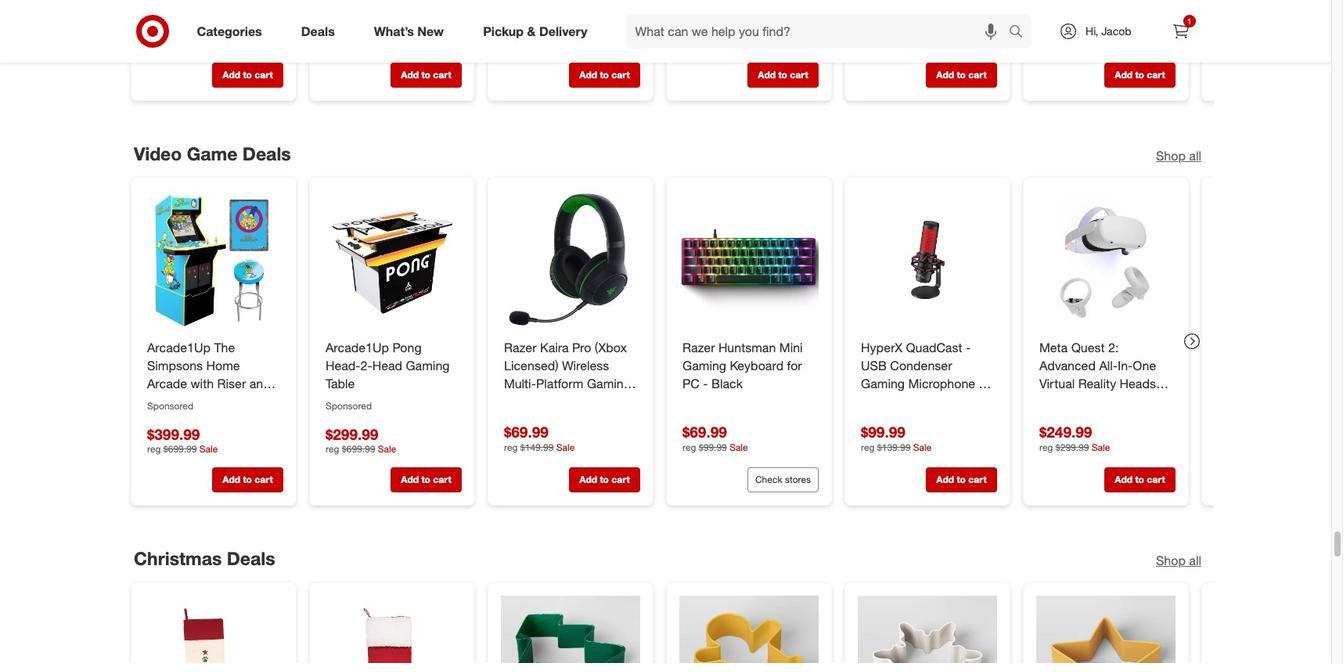 Task type: describe. For each thing, give the bounding box(es) containing it.
sponsored for $399.99
[[147, 400, 193, 412]]

razer for razer huntsman mini gaming keyboard for pc - black
[[683, 340, 715, 356]]

- inside razer huntsman mini gaming keyboard for pc - black
[[703, 376, 708, 392]]

add to cart button down what can we help you find? suggestions appear below search field
[[748, 63, 819, 88]]

$299.99 inside $249.99 reg $299.99 sale
[[1056, 442, 1089, 454]]

$69.99 for razer kaira pro (xbox licensed) wireless multi-platform gaming headset - black
[[504, 424, 548, 442]]

sale for $99.99 reg $139.99 sale
[[913, 442, 932, 454]]

sale for $399.99 reg $699.99 sale
[[199, 444, 218, 456]]

(xbox
[[595, 340, 627, 356]]

add to cart button down $299.99 reg $699.99 sale
[[390, 468, 462, 493]]

add to cart button down reg $11.99 sale
[[926, 63, 997, 88]]

2:
[[1109, 340, 1119, 356]]

check stores button
[[748, 468, 819, 493]]

one
[[1133, 358, 1157, 374]]

reg $11.99 sale
[[861, 39, 927, 51]]

add to cart button down categories link
[[212, 63, 283, 88]]

razer huntsman mini gaming keyboard for pc - black
[[683, 340, 803, 392]]

shop all for christmas deals
[[1156, 553, 1202, 568]]

search button
[[1003, 14, 1040, 52]]

pc inside hyperx quadcast - usb condenser gaming microphone for pc
[[861, 394, 878, 410]]

add to cart button down $69.99 reg $149.99 sale
[[569, 468, 640, 493]]

deals link
[[288, 14, 355, 49]]

pickup
[[483, 23, 524, 39]]

licensed)
[[504, 358, 559, 374]]

video game deals
[[134, 142, 291, 164]]

$3.74
[[325, 20, 362, 38]]

1 link
[[1164, 14, 1199, 49]]

pc inside razer huntsman mini gaming keyboard for pc - black
[[683, 376, 700, 392]]

for inside hyperx quadcast - usb condenser gaming microphone for pc
[[979, 376, 994, 392]]

sale for $69.99 reg $149.99 sale
[[556, 442, 575, 454]]

$399.99
[[147, 425, 200, 443]]

shop all link for christmas deals
[[1156, 552, 1202, 570]]

reg for $99.99 reg $139.99 sale
[[861, 442, 875, 454]]

price
[[535, 20, 571, 38]]

head-
[[325, 358, 360, 374]]

- inside razer kaira pro (xbox licensed) wireless multi-platform gaming headset - black
[[555, 394, 559, 410]]

reality
[[1079, 376, 1117, 392]]

check stores
[[755, 475, 811, 486]]

razer kaira pro (xbox licensed) wireless multi-platform gaming headset - black link
[[504, 339, 637, 410]]

arcade1up pong head-2-head gaming table link
[[325, 339, 459, 393]]

add to cart button down new
[[390, 63, 462, 88]]

2 vertical spatial deals
[[226, 547, 275, 569]]

arcade1up for $299.99
[[325, 340, 389, 356]]

$11.99 inside $8.39 reg $11.99 sale
[[699, 39, 727, 51]]

all for christmas deals
[[1190, 553, 1202, 568]]

check
[[755, 475, 782, 486]]

advanced
[[1040, 358, 1096, 374]]

for inside razer huntsman mini gaming keyboard for pc - black
[[787, 358, 802, 374]]

virtual
[[1040, 376, 1075, 392]]

pickup & delivery link
[[470, 14, 607, 49]]

see
[[504, 20, 531, 38]]

$699.99 for $299.99
[[342, 444, 375, 456]]

$69.99 reg $99.99 sale
[[683, 424, 748, 454]]

head
[[372, 358, 402, 374]]

in-
[[1118, 358, 1133, 374]]

all for video game deals
[[1190, 148, 1202, 163]]

- inside 'meta quest 2: advanced all-in-one virtual reality headset - 128gb'
[[1040, 394, 1045, 410]]

arcade1up the simpsons home arcade with riser and stool
[[147, 340, 270, 410]]

$249.99
[[1040, 424, 1092, 442]]

What can we help you find? suggestions appear below search field
[[626, 14, 1013, 49]]

$18.74 reg $24.99
[[147, 20, 191, 51]]

1
[[1188, 16, 1192, 26]]

new
[[418, 23, 444, 39]]

riser
[[217, 376, 246, 392]]

shop all for video game deals
[[1156, 148, 1202, 163]]

arcade1up pong head-2-head gaming table
[[325, 340, 450, 392]]

2-
[[360, 358, 372, 374]]

categories
[[197, 23, 262, 39]]

add to cart button down in
[[569, 63, 640, 88]]

$249.99 reg $299.99 sale
[[1040, 424, 1110, 454]]

quadcast
[[906, 340, 963, 356]]

condenser
[[890, 358, 952, 374]]

platform
[[536, 376, 583, 392]]

microphone
[[908, 376, 976, 392]]

gaming inside hyperx quadcast - usb condenser gaming microphone for pc
[[861, 376, 905, 392]]

what's new link
[[361, 14, 464, 49]]

arcade
[[147, 376, 187, 392]]

stool
[[147, 394, 176, 410]]

hyperx quadcast - usb condenser gaming microphone for pc link
[[861, 339, 994, 410]]

shop for christmas deals
[[1156, 553, 1186, 568]]

kaira
[[540, 340, 569, 356]]

$3.59
[[1040, 20, 1076, 38]]

hyperx
[[861, 340, 903, 356]]

&
[[527, 23, 536, 39]]

headset for $69.99
[[504, 394, 551, 410]]

all-
[[1100, 358, 1118, 374]]

$139.99
[[877, 442, 911, 454]]

$24.99
[[163, 39, 191, 51]]

meta quest 2: advanced all-in-one virtual reality headset - 128gb link
[[1040, 339, 1173, 410]]

gaming inside arcade1up pong head-2-head gaming table
[[406, 358, 450, 374]]

2 $11.99 from the left
[[877, 39, 906, 51]]

jacob
[[1102, 24, 1132, 38]]

game
[[187, 142, 237, 164]]

add to cart button down $99.99 reg $139.99 sale on the bottom
[[926, 468, 997, 493]]

black inside razer kaira pro (xbox licensed) wireless multi-platform gaming headset - black
[[563, 394, 594, 410]]

black inside razer huntsman mini gaming keyboard for pc - black
[[712, 376, 743, 392]]

christmas
[[134, 547, 221, 569]]

stores
[[785, 475, 811, 486]]

what's new
[[374, 23, 444, 39]]

table
[[325, 376, 355, 392]]

reg for $249.99 reg $299.99 sale
[[1040, 442, 1053, 454]]

128gb
[[1048, 394, 1087, 410]]

0 vertical spatial deals
[[301, 23, 335, 39]]

sale for $69.99 reg $99.99 sale
[[730, 442, 748, 454]]

1 vertical spatial deals
[[242, 142, 291, 164]]

$299.99 reg $699.99 sale
[[325, 425, 396, 456]]

$69.99 reg $149.99 sale
[[504, 424, 575, 454]]

keyboard
[[730, 358, 784, 374]]

mini
[[779, 340, 803, 356]]

headset for $249.99
[[1120, 376, 1167, 392]]



Task type: vqa. For each thing, say whether or not it's contained in the screenshot.
HyperX QuadCast - USB Condenser Gaming Microphone for PC link
yes



Task type: locate. For each thing, give the bounding box(es) containing it.
categories link
[[184, 14, 282, 49]]

$699.99 down "table"
[[342, 444, 375, 456]]

pong
[[392, 340, 421, 356]]

$149.99
[[520, 442, 554, 454]]

reg inside $69.99 reg $149.99 sale
[[504, 442, 518, 454]]

razer huntsman mini gaming keyboard for pc - black image
[[679, 191, 819, 330], [679, 191, 819, 330]]

reg for $8.39 reg $11.99 sale
[[683, 39, 696, 51]]

shop all
[[1156, 148, 1202, 163], [1156, 553, 1202, 568]]

$99.99 inside $99.99 reg $139.99 sale
[[861, 424, 906, 442]]

1 horizontal spatial for
[[979, 376, 994, 392]]

1 horizontal spatial $299.99
[[1056, 442, 1089, 454]]

1 vertical spatial $99.99
[[699, 442, 727, 454]]

sponsored down arcade
[[147, 400, 193, 412]]

reg for $69.99 reg $149.99 sale
[[504, 442, 518, 454]]

2 shop all from the top
[[1156, 553, 1202, 568]]

2 arcade1up from the left
[[325, 340, 389, 356]]

1 vertical spatial for
[[979, 376, 994, 392]]

sale for $299.99 reg $699.99 sale
[[378, 444, 396, 456]]

arcade1up for $399.99
[[147, 340, 210, 356]]

arcade1up up 2-
[[325, 340, 389, 356]]

add to cart button down $399.99 reg $699.99 sale
[[212, 468, 283, 493]]

reg inside $8.39 reg $11.99 sale
[[683, 39, 696, 51]]

1 razer from the left
[[504, 340, 537, 356]]

2 shop all link from the top
[[1156, 552, 1202, 570]]

gaming
[[406, 358, 450, 374], [683, 358, 726, 374], [587, 376, 631, 392], [861, 376, 905, 392]]

- down virtual
[[1040, 394, 1045, 410]]

$8.39
[[683, 20, 719, 38]]

for down mini
[[787, 358, 802, 374]]

$299.99 down "table"
[[325, 425, 378, 443]]

sale for $249.99 reg $299.99 sale
[[1092, 442, 1110, 454]]

$8.39 reg $11.99 sale
[[683, 20, 748, 51]]

1 horizontal spatial sponsored
[[325, 400, 372, 412]]

0 horizontal spatial $299.99
[[325, 425, 378, 443]]

gaming inside razer huntsman mini gaming keyboard for pc - black
[[683, 358, 726, 374]]

sale
[[730, 39, 748, 51], [908, 39, 927, 51], [556, 442, 575, 454], [730, 442, 748, 454], [913, 442, 932, 454], [1092, 442, 1110, 454], [199, 444, 218, 456], [378, 444, 396, 456]]

$299.99 down '$249.99'
[[1056, 442, 1089, 454]]

arcade1up
[[147, 340, 210, 356], [325, 340, 389, 356]]

$99.99 inside $69.99 reg $99.99 sale
[[699, 442, 727, 454]]

wireless
[[562, 358, 609, 374]]

headset inside 'meta quest 2: advanced all-in-one virtual reality headset - 128gb'
[[1120, 376, 1167, 392]]

meta quest 2: advanced all-in-one virtual reality headset - 128gb image
[[1037, 191, 1176, 330], [1037, 191, 1176, 330]]

gaming down huntsman
[[683, 358, 726, 374]]

pro
[[572, 340, 591, 356]]

$699.99 for $399.99
[[163, 444, 197, 456]]

see price in cart
[[504, 20, 621, 38]]

reg inside $249.99 reg $299.99 sale
[[1040, 442, 1053, 454]]

1 $69.99 from the left
[[504, 424, 548, 442]]

headset inside razer kaira pro (xbox licensed) wireless multi-platform gaming headset - black
[[504, 394, 551, 410]]

shop all link for video game deals
[[1156, 147, 1202, 165]]

add to cart button down "jacob"
[[1105, 63, 1176, 88]]

for
[[787, 358, 802, 374], [979, 376, 994, 392]]

$69.99 inside $69.99 reg $99.99 sale
[[683, 424, 727, 442]]

$399.99 reg $699.99 sale
[[147, 425, 218, 456]]

headset down multi-
[[504, 394, 551, 410]]

arcade1up the simpsons home arcade with riser and stool image
[[144, 191, 283, 330], [144, 191, 283, 330]]

- up $69.99 reg $99.99 sale
[[703, 376, 708, 392]]

sale inside $249.99 reg $299.99 sale
[[1092, 442, 1110, 454]]

sale inside $8.39 reg $11.99 sale
[[730, 39, 748, 51]]

christmas deals
[[134, 547, 275, 569]]

quest
[[1072, 340, 1105, 356]]

christmas snowflake cookie cutter white - wondershop™ image
[[858, 596, 997, 663], [858, 596, 997, 663]]

$69.99
[[504, 424, 548, 442], [683, 424, 727, 442]]

christmas star cookie cutter yellow - wondershop™ image
[[1037, 596, 1176, 663], [1037, 596, 1176, 663]]

in
[[575, 20, 587, 38]]

arcade1up inside arcade1up pong head-2-head gaming table
[[325, 340, 389, 356]]

huntsman
[[719, 340, 776, 356]]

razer up licensed)
[[504, 340, 537, 356]]

$699.99
[[163, 444, 197, 456], [342, 444, 375, 456]]

0 vertical spatial pc
[[683, 376, 700, 392]]

1 vertical spatial pc
[[861, 394, 878, 410]]

black down keyboard
[[712, 376, 743, 392]]

- inside hyperx quadcast - usb condenser gaming microphone for pc
[[966, 340, 971, 356]]

reg inside $399.99 reg $699.99 sale
[[147, 444, 161, 456]]

add to cart button down $249.99 reg $299.99 sale
[[1105, 468, 1176, 493]]

reg inside $69.99 reg $99.99 sale
[[683, 442, 696, 454]]

multi-
[[504, 376, 536, 392]]

0 horizontal spatial $69.99
[[504, 424, 548, 442]]

razer kaira pro (xbox licensed) wireless multi-platform gaming headset - black image
[[501, 191, 640, 330], [501, 191, 640, 330]]

0 vertical spatial shop all
[[1156, 148, 1202, 163]]

1 vertical spatial shop
[[1156, 553, 1186, 568]]

razer kaira pro (xbox licensed) wireless multi-platform gaming headset - black
[[504, 340, 631, 410]]

1 horizontal spatial $99.99
[[861, 424, 906, 442]]

0 vertical spatial all
[[1190, 148, 1202, 163]]

0 horizontal spatial black
[[563, 394, 594, 410]]

1 horizontal spatial $69.99
[[683, 424, 727, 442]]

razer inside razer kaira pro (xbox licensed) wireless multi-platform gaming headset - black
[[504, 340, 537, 356]]

arcade1up pong head-2-head gaming table image
[[322, 191, 462, 330], [322, 191, 462, 330]]

and
[[249, 376, 270, 392]]

usb
[[861, 358, 887, 374]]

0 horizontal spatial pc
[[683, 376, 700, 392]]

1 vertical spatial headset
[[504, 394, 551, 410]]

gaming inside razer kaira pro (xbox licensed) wireless multi-platform gaming headset - black
[[587, 376, 631, 392]]

razer inside razer huntsman mini gaming keyboard for pc - black
[[683, 340, 715, 356]]

deals right christmas
[[226, 547, 275, 569]]

0 vertical spatial headset
[[1120, 376, 1167, 392]]

$11.99
[[699, 39, 727, 51], [877, 39, 906, 51]]

2 $699.99 from the left
[[342, 444, 375, 456]]

razer for razer kaira pro (xbox licensed) wireless multi-platform gaming headset - black
[[504, 340, 537, 356]]

reg for $299.99 reg $699.99 sale
[[325, 444, 339, 456]]

2 shop from the top
[[1156, 553, 1186, 568]]

- right quadcast
[[966, 340, 971, 356]]

sponsored down "table"
[[325, 400, 372, 412]]

headset
[[1120, 376, 1167, 392], [504, 394, 551, 410]]

2 all from the top
[[1190, 553, 1202, 568]]

$99.99
[[861, 424, 906, 442], [699, 442, 727, 454]]

christmas gingerbread cookie cutter yellow - wondershop™ image
[[679, 596, 819, 663], [679, 596, 819, 663]]

1 vertical spatial all
[[1190, 553, 1202, 568]]

1 sponsored from the left
[[147, 400, 193, 412]]

1 horizontal spatial arcade1up
[[325, 340, 389, 356]]

1 $699.99 from the left
[[163, 444, 197, 456]]

2 razer from the left
[[683, 340, 715, 356]]

sale for $8.39 reg $11.99 sale
[[730, 39, 748, 51]]

christmas tree cookie cutter green - wondershop™ image
[[501, 596, 640, 663], [501, 596, 640, 663]]

arcade1up up simpsons
[[147, 340, 210, 356]]

0 horizontal spatial $11.99
[[699, 39, 727, 51]]

razer left huntsman
[[683, 340, 715, 356]]

1 horizontal spatial pc
[[861, 394, 878, 410]]

black down platform
[[563, 394, 594, 410]]

what's
[[374, 23, 414, 39]]

meta quest 2: advanced all-in-one virtual reality headset - 128gb
[[1040, 340, 1167, 410]]

1 horizontal spatial $699.99
[[342, 444, 375, 456]]

$69.99 down razer huntsman mini gaming keyboard for pc - black
[[683, 424, 727, 442]]

c&f home christmas tree paws embroidered christmas stocking image
[[144, 596, 283, 663], [144, 596, 283, 663]]

1 shop from the top
[[1156, 148, 1186, 163]]

gaming down wireless
[[587, 376, 631, 392]]

$699.99 inside $299.99 reg $699.99 sale
[[342, 444, 375, 456]]

1 vertical spatial shop all
[[1156, 553, 1202, 568]]

sale inside $69.99 reg $149.99 sale
[[556, 442, 575, 454]]

$8.99
[[1056, 39, 1079, 51]]

sale inside $299.99 reg $699.99 sale
[[378, 444, 396, 456]]

reg inside $99.99 reg $139.99 sale
[[861, 442, 875, 454]]

0 horizontal spatial for
[[787, 358, 802, 374]]

sale inside $399.99 reg $699.99 sale
[[199, 444, 218, 456]]

headset down "one"
[[1120, 376, 1167, 392]]

sale inside $69.99 reg $99.99 sale
[[730, 442, 748, 454]]

razer huntsman mini gaming keyboard for pc - black link
[[683, 339, 816, 393]]

1 horizontal spatial black
[[712, 376, 743, 392]]

reg inside $18.74 reg $24.99
[[147, 39, 161, 51]]

$18.74
[[147, 20, 191, 38]]

delivery
[[540, 23, 588, 39]]

pickup & delivery
[[483, 23, 588, 39]]

deals
[[301, 23, 335, 39], [242, 142, 291, 164], [226, 547, 275, 569]]

hi,
[[1086, 24, 1099, 38]]

black
[[712, 376, 743, 392], [563, 394, 594, 410]]

simpsons
[[147, 358, 203, 374]]

$3.59 $8.99
[[1040, 20, 1079, 51]]

deals right game
[[242, 142, 291, 164]]

reg for $18.74 reg $24.99
[[147, 39, 161, 51]]

0 vertical spatial black
[[712, 376, 743, 392]]

add to cart
[[222, 69, 273, 81], [401, 69, 451, 81], [579, 69, 630, 81], [758, 69, 808, 81], [937, 69, 987, 81], [1115, 69, 1166, 81], [222, 475, 273, 486], [401, 475, 451, 486], [579, 475, 630, 486], [937, 475, 987, 486], [1115, 475, 1166, 486]]

0 horizontal spatial $99.99
[[699, 442, 727, 454]]

meta
[[1040, 340, 1068, 356]]

-
[[966, 340, 971, 356], [703, 376, 708, 392], [555, 394, 559, 410], [1040, 394, 1045, 410]]

hyperx quadcast - usb condenser gaming microphone for pc image
[[858, 191, 997, 330], [858, 191, 997, 330]]

0 horizontal spatial headset
[[504, 394, 551, 410]]

2 sponsored from the left
[[325, 400, 372, 412]]

1 all from the top
[[1190, 148, 1202, 163]]

0 horizontal spatial arcade1up
[[147, 340, 210, 356]]

0 vertical spatial shop all link
[[1156, 147, 1202, 165]]

1 vertical spatial shop all link
[[1156, 552, 1202, 570]]

gaming down usb
[[861, 376, 905, 392]]

the
[[214, 340, 235, 356]]

for right microphone
[[979, 376, 994, 392]]

reg inside $299.99 reg $699.99 sale
[[325, 444, 339, 456]]

hi, jacob
[[1086, 24, 1132, 38]]

pc
[[683, 376, 700, 392], [861, 394, 878, 410]]

$299.99
[[325, 425, 378, 443], [1056, 442, 1089, 454]]

0 vertical spatial shop
[[1156, 148, 1186, 163]]

arcade1up inside arcade1up the simpsons home arcade with riser and stool
[[147, 340, 210, 356]]

sponsored
[[147, 400, 193, 412], [325, 400, 372, 412]]

1 shop all from the top
[[1156, 148, 1202, 163]]

arcade1up the simpsons home arcade with riser and stool link
[[147, 339, 280, 410]]

pc up $69.99 reg $99.99 sale
[[683, 376, 700, 392]]

video
[[134, 142, 182, 164]]

sale inside $99.99 reg $139.99 sale
[[913, 442, 932, 454]]

0 vertical spatial for
[[787, 358, 802, 374]]

search
[[1003, 25, 1040, 40]]

$699.99 inside $399.99 reg $699.99 sale
[[163, 444, 197, 456]]

deals left the what's
[[301, 23, 335, 39]]

all
[[1190, 148, 1202, 163], [1190, 553, 1202, 568]]

0 horizontal spatial razer
[[504, 340, 537, 356]]

$299.99 inside $299.99 reg $699.99 sale
[[325, 425, 378, 443]]

pc down usb
[[861, 394, 878, 410]]

$69.99 up $149.99 at left bottom
[[504, 424, 548, 442]]

gaming down pong
[[406, 358, 450, 374]]

- down platform
[[555, 394, 559, 410]]

1 $11.99 from the left
[[699, 39, 727, 51]]

1 horizontal spatial razer
[[683, 340, 715, 356]]

2 $69.99 from the left
[[683, 424, 727, 442]]

1 arcade1up from the left
[[147, 340, 210, 356]]

sponsored for $299.99
[[325, 400, 372, 412]]

1 shop all link from the top
[[1156, 147, 1202, 165]]

with
[[190, 376, 213, 392]]

$69.99 inside $69.99 reg $149.99 sale
[[504, 424, 548, 442]]

shop for video game deals
[[1156, 148, 1186, 163]]

$69.99 for razer huntsman mini gaming keyboard for pc - black
[[683, 424, 727, 442]]

1 horizontal spatial $11.99
[[877, 39, 906, 51]]

$699.99 down $399.99
[[163, 444, 197, 456]]

home
[[206, 358, 240, 374]]

hyperx quadcast - usb condenser gaming microphone for pc
[[861, 340, 994, 410]]

cart
[[592, 20, 621, 38], [254, 69, 273, 81], [433, 69, 451, 81], [611, 69, 630, 81], [790, 69, 808, 81], [969, 69, 987, 81], [1147, 69, 1166, 81], [254, 475, 273, 486], [433, 475, 451, 486], [611, 475, 630, 486], [969, 475, 987, 486], [1147, 475, 1166, 486]]

1 horizontal spatial headset
[[1120, 376, 1167, 392]]

0 horizontal spatial $699.99
[[163, 444, 197, 456]]

1 vertical spatial black
[[563, 394, 594, 410]]

0 vertical spatial $99.99
[[861, 424, 906, 442]]

$99.99 reg $139.99 sale
[[861, 424, 932, 454]]

0 horizontal spatial sponsored
[[147, 400, 193, 412]]

reg for $69.99 reg $99.99 sale
[[683, 442, 696, 454]]

c&f home classic red velvet stitch with white fuzzy cuff christmas stocking, 20.0- in. image
[[322, 596, 462, 663], [322, 596, 462, 663]]

reg for $399.99 reg $699.99 sale
[[147, 444, 161, 456]]



